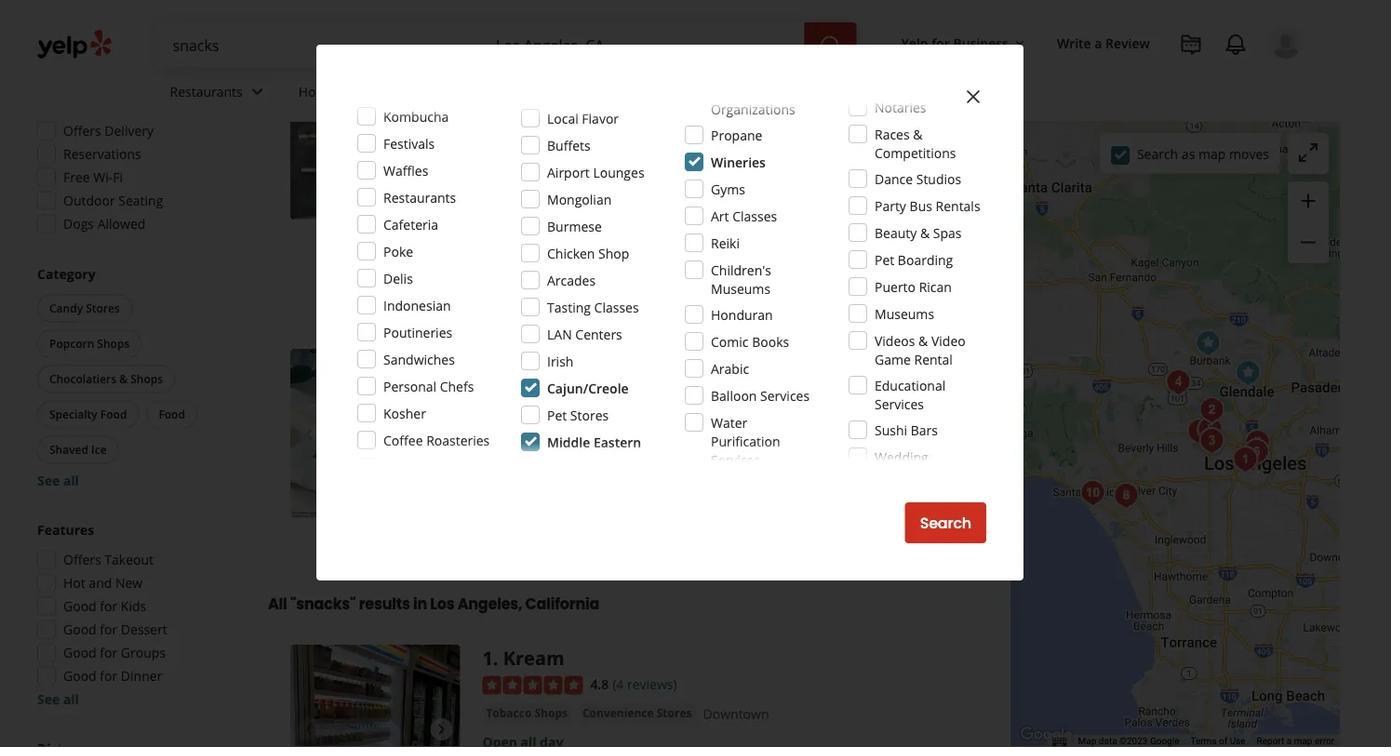 Task type: locate. For each thing, give the bounding box(es) containing it.
business categories element
[[155, 67, 1303, 121]]

2 vertical spatial pm
[[580, 415, 600, 432]]

food
[[100, 407, 127, 422], [159, 407, 185, 422]]

0 vertical spatial see
[[37, 472, 60, 490]]

good for good for dessert
[[63, 621, 96, 639]]

yogurt left juice
[[596, 111, 634, 126]]

88 hotdog & juicy image
[[290, 50, 460, 220], [1193, 422, 1231, 460]]

ice right next image at top left
[[486, 111, 502, 126]]

restaurants up cafeteria
[[383, 188, 456, 206]]

2 vertical spatial shops
[[535, 706, 568, 721]]

1 frozen from the top
[[556, 111, 593, 126]]

& inside videos & video game rental
[[919, 332, 928, 349]]

juice
[[648, 111, 675, 126]]

ice right shaved
[[91, 443, 107, 458]]

dogs down outdoor seating
[[63, 215, 94, 233]]

julius
[[679, 350, 730, 375]]

2 vertical spatial slideshow element
[[290, 645, 460, 747]]

notaries
[[875, 98, 926, 116]]

0 vertical spatial a
[[1095, 34, 1102, 52]]

0 vertical spatial takeout
[[700, 275, 744, 291]]

1 horizontal spatial hot
[[791, 111, 811, 126]]

0 vertical spatial next image
[[430, 423, 453, 446]]

0 vertical spatial and
[[915, 212, 939, 230]]

pm for until 8:00 pm
[[580, 415, 600, 432]]

0 vertical spatial dogs
[[814, 111, 841, 126]]

all for category
[[63, 472, 79, 490]]

mario kart snack station image
[[1160, 364, 1197, 401]]

16 info v2 image
[[410, 1, 425, 16]]

2 vertical spatial stores
[[657, 706, 692, 721]]

search inside button
[[920, 513, 972, 534]]

shops for tobacco shops
[[535, 706, 568, 721]]

1 vertical spatial stores
[[570, 406, 609, 424]]

outdoor inside group
[[63, 192, 115, 210]]

services inside water purification services
[[711, 451, 760, 469]]

0 horizontal spatial stores
[[86, 301, 120, 316]]

services inside educational services
[[875, 395, 924, 413]]

good up the good for dinner
[[63, 644, 96, 662]]

see all button down the good for dinner
[[37, 691, 79, 709]]

1 previous image from the top
[[298, 124, 320, 146]]

offers up the hot and new
[[63, 551, 101, 569]]

1 horizontal spatial search
[[1137, 145, 1178, 163]]

1 vertical spatial a
[[1287, 736, 1292, 747]]

1 all from the top
[[63, 472, 79, 490]]

0 vertical spatial see all button
[[37, 472, 79, 490]]

1 vertical spatial pm
[[588, 139, 607, 156]]

museums down puerto rican at the right of page
[[875, 305, 934, 322]]

0 vertical spatial offers
[[63, 122, 101, 140]]

0 horizontal spatial outdoor
[[63, 192, 115, 210]]

0 vertical spatial yogurt
[[596, 111, 634, 126]]

1 vertical spatial search
[[920, 513, 972, 534]]

takeout right '16 checkmark v2' icon
[[700, 275, 744, 291]]

shops down 4.8 star rating 'image'
[[535, 706, 568, 721]]

lounges
[[593, 163, 645, 181]]

good down the good for groups
[[63, 668, 96, 685]]

services for home services
[[339, 82, 388, 100]]

stores down the reviews)
[[657, 706, 692, 721]]

wineries
[[711, 153, 766, 171]]

1 vertical spatial kream image
[[290, 645, 460, 747]]

1 vertical spatial ice cream & frozen yogurt
[[486, 387, 634, 402]]

dairy queen/orange julius treat ctr image
[[290, 350, 460, 519]]

1 cream from the top
[[505, 111, 542, 126]]

shops up the food button at the left of the page
[[131, 372, 163, 387]]

0 vertical spatial search
[[1137, 145, 1178, 163]]

yelp for business
[[901, 34, 1009, 52]]

1 vertical spatial all
[[63, 691, 79, 709]]

a for report
[[1287, 736, 1292, 747]]

classes up centers
[[594, 298, 639, 316]]

1 vertical spatial ice
[[486, 387, 502, 402]]

services down "ctr"
[[760, 387, 810, 404]]

pm inside group
[[161, 99, 180, 117]]

1 vertical spatial see all button
[[37, 691, 79, 709]]

with
[[889, 194, 915, 211]]

0 vertical spatial cream
[[505, 111, 542, 126]]

local flavor
[[547, 109, 619, 127]]

ice cream & frozen yogurt button up 'pet stores'
[[482, 385, 637, 404]]

for up the good for dinner
[[100, 644, 117, 662]]

burmese
[[547, 217, 602, 235]]

0 horizontal spatial search
[[920, 513, 972, 534]]

2 previous image from the top
[[298, 719, 320, 741]]

pm up middle eastern
[[580, 415, 600, 432]]

pet up middle
[[547, 406, 567, 424]]

2 good from the top
[[63, 621, 96, 639]]

1 see from the top
[[37, 472, 60, 490]]

and
[[915, 212, 939, 230], [89, 575, 112, 592]]

1 vertical spatial hot
[[63, 575, 85, 592]]

museums down children's at the top right
[[711, 280, 771, 297]]

bars inside 'search' 'dialog'
[[911, 421, 938, 439]]

good for good for dinner
[[63, 668, 96, 685]]

search left as
[[1137, 145, 1178, 163]]

reviews)
[[627, 676, 677, 694]]

wow choripan image
[[1191, 411, 1229, 449]]

juice bars & smoothies
[[648, 111, 776, 126]]

1 vertical spatial dogs
[[63, 215, 94, 233]]

a right the write
[[1095, 34, 1102, 52]]

of
[[644, 231, 656, 249], [1219, 736, 1228, 747]]

for inside button
[[932, 34, 950, 52]]

for for business
[[932, 34, 950, 52]]

2 ice cream & frozen yogurt link from the top
[[482, 385, 637, 404]]

1 horizontal spatial takeout
[[700, 275, 744, 291]]

0 horizontal spatial and
[[89, 575, 112, 592]]

ice cream & frozen yogurt
[[486, 111, 634, 126], [486, 387, 634, 402]]

puerto rican
[[875, 278, 952, 295]]

a inside write a review link
[[1095, 34, 1102, 52]]

tasting classes
[[547, 298, 639, 316]]

close image
[[962, 86, 985, 108]]

group
[[32, 69, 231, 239], [1288, 181, 1329, 263], [34, 265, 231, 490], [32, 521, 231, 709]]

results
[[359, 594, 410, 615]]

until
[[521, 139, 548, 156], [521, 415, 548, 432]]

1 horizontal spatial bars
[[911, 421, 938, 439]]

kream image
[[1227, 441, 1264, 478], [290, 645, 460, 747]]

1 vertical spatial shops
[[131, 372, 163, 387]]

0 vertical spatial hot
[[791, 111, 811, 126]]

0 horizontal spatial takeout
[[104, 551, 154, 569]]

slideshow element
[[290, 50, 460, 220], [290, 350, 460, 519], [290, 645, 460, 747]]

stores inside button
[[86, 301, 120, 316]]

for down the good for groups
[[100, 668, 117, 685]]

0 vertical spatial previous image
[[298, 124, 320, 146]]

balloon
[[711, 387, 757, 404]]

2 horizontal spatial shops
[[535, 706, 568, 721]]

healthy dining
[[619, 165, 707, 182]]

None search field
[[158, 22, 860, 67]]

1 horizontal spatial map
[[1294, 736, 1313, 747]]

smoothie/juice
[[503, 212, 593, 230]]

next image left tobacco
[[430, 719, 453, 741]]

1 horizontal spatial stores
[[570, 406, 609, 424]]

yelp
[[901, 34, 928, 52]]

cream for second ice cream & frozen yogurt link from the bottom
[[505, 111, 542, 126]]

4:59 pm
[[131, 99, 180, 117]]

koreatown
[[852, 110, 919, 128]]

poke
[[383, 242, 413, 260]]

1 vertical spatial slideshow element
[[290, 350, 460, 519]]

ice cream & frozen yogurt button up buffets at the top of page
[[482, 109, 637, 128]]

previous image
[[298, 423, 320, 446]]

kream image down 'results'
[[290, 645, 460, 747]]

0 horizontal spatial 88 hotdog & juicy image
[[290, 50, 460, 220]]

1 vertical spatial and
[[89, 575, 112, 592]]

organizations
[[711, 100, 795, 118]]

outdoor down taste
[[501, 275, 547, 291]]

slideshow element for until 10:00 pm
[[290, 50, 460, 220]]

services for balloon services
[[760, 387, 810, 404]]

1 vertical spatial pet
[[547, 406, 567, 424]]

seating
[[118, 192, 163, 210]]

2 see from the top
[[37, 691, 60, 709]]

user actions element
[[886, 23, 1329, 138]]

pm right 4:59
[[161, 99, 180, 117]]

& inside button
[[119, 372, 128, 387]]

2 yogurt from the top
[[596, 387, 634, 402]]

stores right 'candy'
[[86, 301, 120, 316]]

for right yelp
[[932, 34, 950, 52]]

services down 'educational'
[[875, 395, 924, 413]]

hot inside group
[[63, 575, 85, 592]]

0 vertical spatial pm
[[161, 99, 180, 117]]

video
[[931, 332, 966, 349]]

1 vertical spatial see all
[[37, 691, 79, 709]]

restaurants
[[170, 82, 243, 100], [383, 188, 456, 206]]

search image
[[819, 35, 842, 57]]

1 horizontal spatial outdoor
[[501, 275, 547, 291]]

downtown
[[703, 706, 769, 723]]

yogurt down queen/orange
[[596, 387, 634, 402]]

1 horizontal spatial museums
[[875, 305, 934, 322]]

1 vertical spatial takeout
[[104, 551, 154, 569]]

offers up reservations
[[63, 122, 101, 140]]

roasteries
[[426, 431, 490, 449]]

cream down dairy
[[505, 387, 542, 402]]

shops inside button
[[131, 372, 163, 387]]

0 vertical spatial shops
[[97, 336, 130, 352]]

for down good for kids
[[100, 621, 117, 639]]

takeout up new
[[104, 551, 154, 569]]

for down the hot and new
[[100, 598, 117, 616]]

1 horizontal spatial a
[[1287, 736, 1292, 747]]

2 all from the top
[[63, 691, 79, 709]]

good for good for groups
[[63, 644, 96, 662]]

map right as
[[1199, 145, 1226, 163]]

map
[[1199, 145, 1226, 163], [1294, 736, 1313, 747]]

delis
[[383, 269, 413, 287]]

ice
[[486, 111, 502, 126], [486, 387, 502, 402], [91, 443, 107, 458]]

see all button down shaved
[[37, 472, 79, 490]]

all for features
[[63, 691, 79, 709]]

personal
[[383, 377, 437, 395]]

ice cream & frozen yogurt for ice cream & frozen yogurt button for second ice cream & frozen yogurt link from the bottom
[[486, 111, 634, 126]]

services inside business categories element
[[339, 82, 388, 100]]

0 horizontal spatial classes
[[594, 298, 639, 316]]

1 vertical spatial of
[[1219, 736, 1228, 747]]

1 vertical spatial yogurt
[[596, 387, 634, 402]]

2 cream from the top
[[505, 387, 542, 402]]

0 vertical spatial outdoor
[[63, 192, 115, 210]]

smoothies
[[717, 111, 776, 126]]

info icon image
[[712, 165, 727, 180], [712, 165, 727, 180]]

services right home
[[339, 82, 388, 100]]

stores for candy stores
[[86, 301, 120, 316]]

shaved
[[49, 443, 88, 458]]

hot inside button
[[791, 111, 811, 126]]

2 see all from the top
[[37, 691, 79, 709]]

community service/non- profit
[[875, 35, 953, 90]]

map left 'error'
[[1294, 736, 1313, 747]]

terms
[[1191, 736, 1217, 747]]

kaminari gyoza bar image
[[1238, 434, 1275, 471]]

sunny blue image
[[1074, 475, 1111, 512]]

0 vertical spatial 88 hotdog & juicy image
[[290, 50, 460, 220]]

search down planning
[[920, 513, 972, 534]]

1 vertical spatial cream
[[505, 387, 542, 402]]

of inside "where have u been juicy?!?! i'm always slightly disappointed with smoothie/juice places because the drinks are usually way too sweet and taste like they're made of artificial syrups.…"
[[644, 231, 656, 249]]

map region
[[858, 19, 1391, 747]]

0 vertical spatial stores
[[86, 301, 120, 316]]

google image
[[1016, 723, 1077, 747]]

1 vertical spatial ice cream & frozen yogurt link
[[482, 385, 637, 404]]

ice cream & frozen yogurt link up 'pet stores'
[[482, 385, 637, 404]]

dining
[[669, 165, 707, 182]]

report
[[1257, 736, 1284, 747]]

bars inside button
[[678, 111, 703, 126]]

1 see all button from the top
[[37, 472, 79, 490]]

ice cream & frozen yogurt up 'pet stores'
[[486, 387, 634, 402]]

2 until from the top
[[521, 415, 548, 432]]

16 chevron down v2 image
[[1012, 36, 1027, 51]]

0 horizontal spatial a
[[1095, 34, 1102, 52]]

classes for tasting classes
[[594, 298, 639, 316]]

0 vertical spatial museums
[[711, 280, 771, 297]]

ice cream & frozen yogurt link up buffets at the top of page
[[482, 109, 637, 128]]

0 vertical spatial until
[[521, 139, 548, 156]]

levain bakery - larchmont village image
[[1181, 413, 1218, 450]]

see all down the good for dinner
[[37, 691, 79, 709]]

made
[[606, 231, 640, 249]]

have
[[555, 194, 588, 211]]

error
[[1315, 736, 1334, 747]]

see all
[[37, 472, 79, 490], [37, 691, 79, 709]]

all down shaved
[[63, 472, 79, 490]]

good down the hot and new
[[63, 598, 96, 616]]

for for groups
[[100, 644, 117, 662]]

4 good from the top
[[63, 668, 96, 685]]

until up grab-and-go
[[521, 139, 548, 156]]

kream image right "levain bakery - larchmont village" 'icon'
[[1227, 441, 1264, 478]]

ice inside button
[[91, 443, 107, 458]]

bus
[[910, 197, 932, 215]]

1 offers from the top
[[63, 122, 101, 140]]

1 good from the top
[[63, 598, 96, 616]]

food button
[[146, 401, 197, 429]]

0 horizontal spatial of
[[644, 231, 656, 249]]

$$$$ button
[[180, 6, 227, 34]]

1 vertical spatial ice cream & frozen yogurt button
[[482, 385, 637, 404]]

bars right sushi
[[911, 421, 938, 439]]

1 vertical spatial classes
[[594, 298, 639, 316]]

until left 8:00
[[521, 415, 548, 432]]

1 slideshow element from the top
[[290, 50, 460, 220]]

classes up syrups.…"
[[733, 207, 777, 225]]

irish
[[547, 352, 574, 370]]

water purification services
[[711, 414, 780, 469]]

frozen for second ice cream & frozen yogurt link from the bottom
[[556, 111, 593, 126]]

pet up start order on the top right
[[875, 251, 895, 268]]

keyboard shortcuts image
[[1052, 737, 1067, 747]]

2 slideshow element from the top
[[290, 350, 460, 519]]

2 horizontal spatial stores
[[657, 706, 692, 721]]

search for search
[[920, 513, 972, 534]]

of left use
[[1219, 736, 1228, 747]]

dance studios
[[875, 170, 962, 188]]

2 ice cream & frozen yogurt button from the top
[[482, 385, 637, 404]]

pm for until 10:00 pm
[[588, 139, 607, 156]]

hot for hot and new
[[63, 575, 85, 592]]

0 vertical spatial classes
[[733, 207, 777, 225]]

bars right juice
[[678, 111, 703, 126]]

go
[[563, 165, 578, 182]]

too
[[853, 212, 873, 230]]

1 horizontal spatial dogs
[[814, 111, 841, 126]]

home services
[[298, 82, 388, 100]]

1 horizontal spatial shops
[[131, 372, 163, 387]]

1 vertical spatial next image
[[430, 719, 453, 741]]

0 horizontal spatial food
[[100, 407, 127, 422]]

1 vertical spatial offers
[[63, 551, 101, 569]]

1 vertical spatial bars
[[911, 421, 938, 439]]

a right report
[[1287, 736, 1292, 747]]

1 vertical spatial restaurants
[[383, 188, 456, 206]]

good down good for kids
[[63, 621, 96, 639]]

outdoor down free wi-fi
[[63, 192, 115, 210]]

0 horizontal spatial shops
[[97, 336, 130, 352]]

coffee roasteries
[[383, 431, 490, 449]]

1 next image from the top
[[430, 423, 453, 446]]

festivals
[[383, 134, 435, 152]]

1 vertical spatial frozen
[[556, 387, 593, 402]]

outdoor for outdoor seating
[[501, 275, 547, 291]]

beauty & spas
[[875, 224, 962, 241]]

mongolian
[[547, 190, 612, 208]]

they're
[[560, 231, 602, 249]]

ice cream & frozen yogurt up buffets at the top of page
[[486, 111, 634, 126]]

next image
[[430, 124, 453, 146]]

dogs left koreatown
[[814, 111, 841, 126]]

0 horizontal spatial museums
[[711, 280, 771, 297]]

1 vertical spatial until
[[521, 415, 548, 432]]

shops up chocolatiers & shops at left
[[97, 336, 130, 352]]

0 vertical spatial bars
[[678, 111, 703, 126]]

previous image for next image at top left
[[298, 124, 320, 146]]

1 vertical spatial outdoor
[[501, 275, 547, 291]]

0 vertical spatial ice cream & frozen yogurt
[[486, 111, 634, 126]]

1 vertical spatial map
[[1294, 736, 1313, 747]]

hot dogs
[[791, 111, 841, 126]]

for for dinner
[[100, 668, 117, 685]]

0 vertical spatial ice cream & frozen yogurt button
[[482, 109, 637, 128]]

next image
[[430, 423, 453, 446], [430, 719, 453, 741]]

0 vertical spatial all
[[63, 472, 79, 490]]

1 horizontal spatial and
[[915, 212, 939, 230]]

stores inside button
[[657, 706, 692, 721]]

0 vertical spatial kream image
[[1227, 441, 1264, 478]]

1 ice cream & frozen yogurt button from the top
[[482, 109, 637, 128]]

frozen
[[556, 111, 593, 126], [556, 387, 593, 402]]

0 vertical spatial frozen
[[556, 111, 593, 126]]

good for groups
[[63, 644, 166, 662]]

0 vertical spatial restaurants
[[170, 82, 243, 100]]

1 horizontal spatial 88 hotdog & juicy image
[[1193, 422, 1231, 460]]

group containing category
[[34, 265, 231, 490]]

in
[[413, 594, 427, 615]]

videos
[[875, 332, 915, 349]]

restaurants left the "24 chevron down v2" image at the left top of page
[[170, 82, 243, 100]]

2 ice cream & frozen yogurt from the top
[[486, 387, 634, 402]]

art classes
[[711, 207, 777, 225]]

airport
[[547, 163, 590, 181]]

4.8
[[590, 676, 609, 694]]

coffee
[[383, 431, 423, 449]]

0 horizontal spatial pet
[[547, 406, 567, 424]]

1 ice cream & frozen yogurt from the top
[[486, 111, 634, 126]]

cajun/creole
[[547, 379, 629, 397]]

2 offers from the top
[[63, 551, 101, 569]]

sunny blue image
[[1108, 477, 1145, 515]]

frozen up buffets at the top of page
[[556, 111, 593, 126]]

good for dinner
[[63, 668, 162, 685]]

good for kids
[[63, 598, 146, 616]]

1 until from the top
[[521, 139, 548, 156]]

1 see all from the top
[[37, 472, 79, 490]]

wedding planning
[[875, 448, 929, 484]]

stores down cajun/creole
[[570, 406, 609, 424]]

1 vertical spatial see
[[37, 691, 60, 709]]

way
[[825, 212, 849, 230]]

of down because
[[644, 231, 656, 249]]

category
[[37, 266, 96, 283]]

3 good from the top
[[63, 644, 96, 662]]

2 see all button from the top
[[37, 691, 79, 709]]

previous image
[[298, 124, 320, 146], [298, 719, 320, 741]]

museums
[[711, 280, 771, 297], [875, 305, 934, 322]]

stores inside 'search' 'dialog'
[[570, 406, 609, 424]]

next image right coffee
[[430, 423, 453, 446]]

syrups.…"
[[711, 231, 770, 249]]

0 vertical spatial slideshow element
[[290, 50, 460, 220]]

2 frozen from the top
[[556, 387, 593, 402]]

treat
[[735, 350, 785, 375]]

hot dogs link
[[787, 109, 845, 128]]

cream left local
[[505, 111, 542, 126]]

kosher
[[383, 404, 426, 422]]

pm up airport lounges
[[588, 139, 607, 156]]

all down the good for dinner
[[63, 691, 79, 709]]

chicken
[[547, 244, 595, 262]]

services down 'purification'
[[711, 451, 760, 469]]

1 yogurt from the top
[[596, 111, 634, 126]]

good for dessert
[[63, 621, 167, 639]]

lan centers
[[547, 325, 622, 343]]

see all down shaved
[[37, 472, 79, 490]]

ice down dairy
[[486, 387, 502, 402]]

features
[[37, 522, 94, 539]]

search button
[[905, 503, 986, 543]]

services
[[339, 82, 388, 100], [760, 387, 810, 404], [875, 395, 924, 413], [711, 451, 760, 469]]

stores for convenience stores
[[657, 706, 692, 721]]

frozen up 'pet stores'
[[556, 387, 593, 402]]

0 horizontal spatial dogs
[[63, 215, 94, 233]]

ice cream & frozen yogurt button for second ice cream & frozen yogurt link from the bottom
[[482, 109, 637, 128]]



Task type: vqa. For each thing, say whether or not it's contained in the screenshot.
ZOOM IN "icon"
yes



Task type: describe. For each thing, give the bounding box(es) containing it.
artificial
[[659, 231, 708, 249]]

sushi bars
[[875, 421, 938, 439]]

ice cream & frozen yogurt button for 2nd ice cream & frozen yogurt link from the top of the page
[[482, 385, 637, 404]]

16 healthy dining v2 image
[[601, 166, 615, 181]]

ice cream & frozen yogurt for ice cream & frozen yogurt button associated with 2nd ice cream & frozen yogurt link from the top of the page
[[486, 387, 634, 402]]

data
[[1099, 736, 1117, 747]]

dogs inside button
[[814, 111, 841, 126]]

stores for pet stores
[[570, 406, 609, 424]]

purification
[[711, 432, 780, 450]]

outdoor seating
[[501, 275, 589, 291]]

juice bars & smoothies link
[[645, 109, 780, 128]]

see all for features
[[37, 691, 79, 709]]

start
[[854, 273, 889, 294]]

pet for pet boarding
[[875, 251, 895, 268]]

popcorn
[[49, 336, 94, 352]]

offers takeout
[[63, 551, 154, 569]]

dance
[[875, 170, 913, 188]]

for for kids
[[100, 598, 117, 616]]

group containing features
[[32, 521, 231, 709]]

1 ice cream & frozen yogurt link from the top
[[482, 109, 637, 128]]

waffles
[[383, 161, 428, 179]]

review
[[1106, 34, 1150, 52]]

because
[[638, 212, 688, 230]]

zoom out image
[[1297, 231, 1320, 254]]

moves
[[1229, 145, 1269, 163]]

home
[[298, 82, 335, 100]]

1 food from the left
[[100, 407, 127, 422]]

local
[[547, 109, 579, 127]]

map data ©2023 google
[[1078, 736, 1180, 747]]

the
[[692, 212, 712, 230]]

rican
[[919, 278, 952, 295]]

search dialog
[[0, 0, 1391, 747]]

studios
[[916, 170, 962, 188]]

projects image
[[1180, 34, 1202, 56]]

arabic
[[711, 360, 749, 377]]

pet for pet stores
[[547, 406, 567, 424]]

rental
[[914, 350, 953, 368]]

restaurants inside 'search' 'dialog'
[[383, 188, 456, 206]]

tobacco
[[486, 706, 532, 721]]

always
[[716, 194, 757, 211]]

4.8 star rating image
[[482, 677, 583, 695]]

been
[[604, 194, 637, 211]]

katsu sando image
[[1239, 424, 1276, 462]]

u
[[591, 194, 601, 211]]

children's
[[711, 261, 771, 279]]

planning
[[875, 467, 928, 484]]

comic books
[[711, 333, 789, 350]]

middle
[[547, 433, 590, 451]]

popcorn shops button
[[37, 330, 142, 358]]

kream
[[503, 645, 565, 671]]

write
[[1057, 34, 1091, 52]]

24 chevron down v2 image
[[246, 80, 269, 103]]

offers for offers takeout
[[63, 551, 101, 569]]

flavor factory candy image
[[1230, 355, 1267, 392]]

slightly
[[760, 194, 802, 211]]

dairy queen/orange julius treat ctr image
[[1190, 325, 1227, 362]]

party bus rentals
[[875, 197, 980, 215]]

delivery
[[104, 122, 154, 140]]

chocolatiers
[[49, 372, 116, 387]]

chicken shop
[[547, 244, 629, 262]]

disappointed
[[806, 194, 886, 211]]

see for category
[[37, 472, 60, 490]]

1 horizontal spatial kream image
[[1227, 441, 1264, 478]]

good for good for kids
[[63, 598, 96, 616]]

see all button for category
[[37, 472, 79, 490]]

tobacco shops
[[486, 706, 568, 721]]

educational
[[875, 376, 946, 394]]

hot for hot dogs
[[791, 111, 811, 126]]

taste
[[503, 231, 533, 249]]

start order link
[[836, 263, 952, 304]]

arcades
[[547, 271, 596, 289]]

reservations
[[63, 146, 141, 163]]

classes for art classes
[[733, 207, 777, 225]]

map for moves
[[1199, 145, 1226, 163]]

tobacco shops button
[[482, 705, 571, 723]]

wedding
[[875, 448, 929, 466]]

reiki
[[711, 234, 740, 252]]

candy stores
[[49, 301, 120, 316]]

88 hotdog & juicy image
[[1193, 422, 1231, 460]]

map for error
[[1294, 736, 1313, 747]]

search for search as map moves
[[1137, 145, 1178, 163]]

1 vertical spatial museums
[[875, 305, 934, 322]]

write a review
[[1057, 34, 1150, 52]]

party
[[875, 197, 906, 215]]

yogurt for 2nd ice cream & frozen yogurt link from the top of the page
[[596, 387, 634, 402]]

business
[[953, 34, 1009, 52]]

notifications image
[[1225, 34, 1247, 56]]

slideshow element for until 8:00 pm
[[290, 350, 460, 519]]

bars for sushi
[[911, 421, 938, 439]]

terms of use
[[1191, 736, 1246, 747]]

1 vertical spatial 88 hotdog & juicy image
[[1193, 422, 1231, 460]]

candy
[[49, 301, 83, 316]]

and inside group
[[89, 575, 112, 592]]

3 slideshow element from the top
[[290, 645, 460, 747]]

frozen for 2nd ice cream & frozen yogurt link from the top of the page
[[556, 387, 593, 402]]

propane
[[711, 126, 763, 144]]

bars for juice
[[678, 111, 703, 126]]

drinks
[[715, 212, 753, 230]]

terms of use link
[[1191, 736, 1246, 747]]

new
[[115, 575, 143, 592]]

convenience stores button
[[579, 705, 696, 723]]

see for features
[[37, 691, 60, 709]]

takeout inside group
[[104, 551, 154, 569]]

poutineries
[[383, 323, 452, 341]]

offers for offers delivery
[[63, 122, 101, 140]]

a for write
[[1095, 34, 1102, 52]]

16 checkmark v2 image
[[681, 275, 696, 290]]

and inside "where have u been juicy?!?! i'm always slightly disappointed with smoothie/juice places because the drinks are usually way too sweet and taste like they're made of artificial syrups.…"
[[915, 212, 939, 230]]

juicy?!?!
[[640, 194, 691, 211]]

sandwiches
[[383, 350, 455, 368]]

"where have u been juicy?!?! i'm always slightly disappointed with smoothie/juice places because the drinks are usually way too sweet and taste like they're made of artificial syrups.…"
[[503, 194, 939, 249]]

home services link
[[284, 67, 429, 121]]

middle eastern
[[547, 433, 641, 451]]

zoom in image
[[1297, 190, 1320, 212]]

bhan kanom thai image
[[1193, 392, 1231, 429]]

outdoor seating
[[63, 192, 163, 210]]

group containing 4:59 pm
[[32, 69, 231, 239]]

eastern
[[594, 433, 641, 451]]

& inside button
[[706, 111, 714, 126]]

restaurants inside business categories element
[[170, 82, 243, 100]]

outdoor for outdoor seating
[[63, 192, 115, 210]]

see all button for features
[[37, 691, 79, 709]]

indonesian
[[383, 296, 451, 314]]

like
[[536, 231, 557, 249]]

museums inside children's museums
[[711, 280, 771, 297]]

2 food from the left
[[159, 407, 185, 422]]

1 horizontal spatial of
[[1219, 736, 1228, 747]]

expand map image
[[1297, 141, 1320, 164]]

videos & video game rental
[[875, 332, 966, 368]]

i'm
[[694, 194, 713, 211]]

shaved ice button
[[37, 436, 119, 464]]

specialty food
[[49, 407, 127, 422]]

for for dessert
[[100, 621, 117, 639]]

see all for category
[[37, 472, 79, 490]]

beauty
[[875, 224, 917, 241]]

$$$
[[148, 13, 167, 28]]

races
[[875, 125, 910, 143]]

use
[[1230, 736, 1246, 747]]

until for until 10:00 pm
[[521, 139, 548, 156]]

services for educational services
[[875, 395, 924, 413]]

until for until 8:00 pm
[[521, 415, 548, 432]]

©2023
[[1120, 736, 1148, 747]]

places
[[596, 212, 635, 230]]

4:59
[[131, 99, 157, 117]]

0 horizontal spatial kream image
[[290, 645, 460, 747]]

personal chefs
[[383, 377, 474, 395]]

healthy
[[619, 165, 666, 182]]

cream for 2nd ice cream & frozen yogurt link from the top of the page
[[505, 387, 542, 402]]

& inside races & competitions
[[913, 125, 923, 143]]

shops for popcorn shops
[[97, 336, 130, 352]]

kids
[[121, 598, 146, 616]]

2 next image from the top
[[430, 719, 453, 741]]

yogurt for second ice cream & frozen yogurt link from the bottom
[[596, 111, 634, 126]]

dinner
[[121, 668, 162, 685]]

all
[[268, 594, 287, 615]]

previous image for second next icon
[[298, 719, 320, 741]]

0 vertical spatial ice
[[486, 111, 502, 126]]

until 10:00 pm
[[521, 139, 607, 156]]



